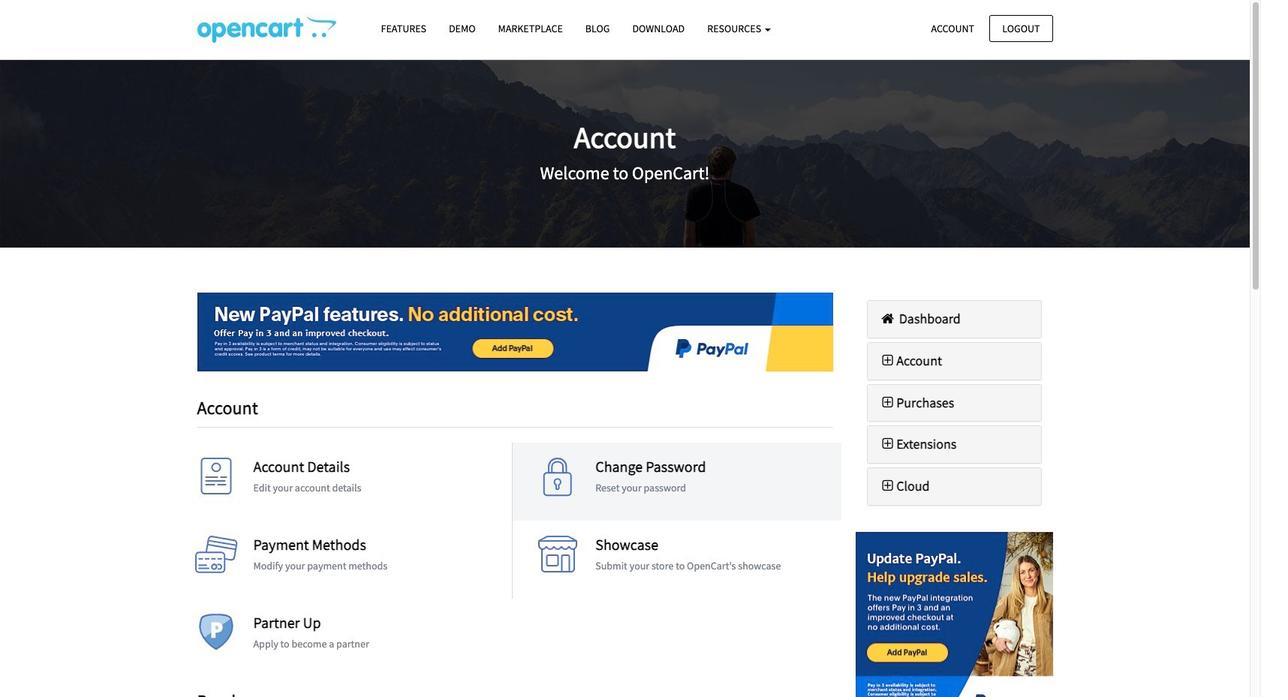 Task type: vqa. For each thing, say whether or not it's contained in the screenshot.
the left paypal image
yes



Task type: locate. For each thing, give the bounding box(es) containing it.
opencart - your account image
[[197, 16, 336, 43]]

apply to become a partner image
[[193, 614, 238, 659]]

0 vertical spatial plus square o image
[[879, 396, 897, 410]]

1 vertical spatial paypal image
[[856, 532, 1053, 698]]

0 vertical spatial plus square o image
[[879, 354, 897, 368]]

plus square o image
[[879, 396, 897, 410], [879, 480, 897, 493]]

2 plus square o image from the top
[[879, 438, 897, 452]]

plus square o image
[[879, 354, 897, 368], [879, 438, 897, 452]]

1 vertical spatial plus square o image
[[879, 480, 897, 493]]

0 horizontal spatial paypal image
[[197, 293, 833, 372]]

change password image
[[536, 458, 581, 503]]

1 vertical spatial plus square o image
[[879, 438, 897, 452]]

paypal image
[[197, 293, 833, 372], [856, 532, 1053, 698]]

showcase image
[[536, 536, 581, 581]]

1 plus square o image from the top
[[879, 354, 897, 368]]

payment methods image
[[193, 536, 238, 581]]

1 horizontal spatial paypal image
[[856, 532, 1053, 698]]



Task type: describe. For each thing, give the bounding box(es) containing it.
account image
[[193, 458, 238, 503]]

0 vertical spatial paypal image
[[197, 293, 833, 372]]

2 plus square o image from the top
[[879, 480, 897, 493]]

1 plus square o image from the top
[[879, 396, 897, 410]]

home image
[[879, 312, 897, 326]]



